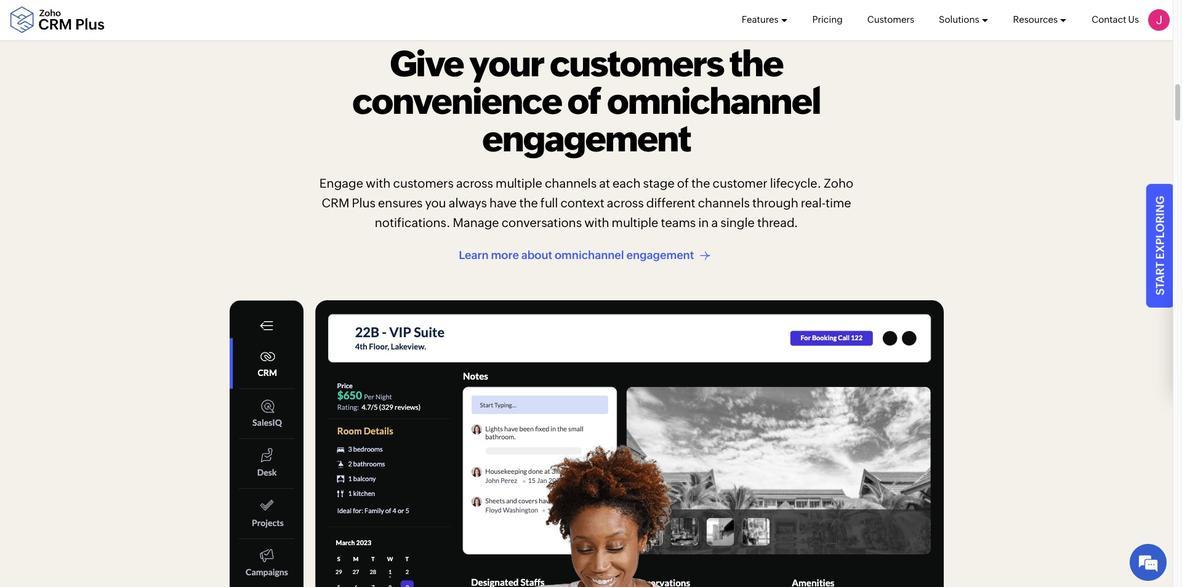 Task type: describe. For each thing, give the bounding box(es) containing it.
crm
[[322, 196, 349, 210]]

stage
[[643, 176, 675, 190]]

learn more about omnichannel engagement
[[459, 249, 694, 262]]

through
[[752, 196, 799, 210]]

of inside engage with customers across multiple channels at each stage of the customer lifecycle. zoho crm plus ensures you always have the full context across different channels through real-time notifications. manage conversations with multiple teams in a single thread.
[[677, 176, 689, 190]]

pick up chats and calls while drafting a social media post image
[[303, 301, 944, 587]]

lifecycle.
[[770, 176, 821, 190]]

resources link
[[1013, 0, 1067, 39]]

customers
[[867, 14, 914, 25]]

pricing
[[813, 14, 843, 25]]

of inside give your customers the convenience of omnichannel engagement
[[567, 81, 601, 122]]

context
[[561, 196, 605, 210]]

each
[[613, 176, 641, 190]]

features link
[[742, 0, 788, 39]]

omnichannel inside give your customers the convenience of omnichannel engagement
[[607, 81, 821, 122]]

james peterson image
[[1148, 9, 1170, 31]]

thread.
[[757, 215, 798, 230]]

convenience
[[352, 81, 562, 122]]

learn more about omnichannel engagement link
[[459, 248, 714, 262]]

1 vertical spatial with
[[584, 215, 609, 230]]

us
[[1128, 14, 1139, 25]]

1 horizontal spatial channels
[[698, 196, 750, 210]]

a
[[712, 215, 718, 230]]

give your customers the convenience of omnichannel engagement
[[352, 43, 821, 159]]

start exploring
[[1154, 196, 1167, 296]]

you
[[425, 196, 446, 210]]

different
[[646, 196, 696, 210]]

manage
[[453, 215, 499, 230]]

1 vertical spatial omnichannel
[[555, 249, 624, 262]]

the inside give your customers the convenience of omnichannel engagement
[[730, 43, 783, 84]]

features
[[742, 14, 779, 25]]

more
[[491, 249, 519, 262]]

1 horizontal spatial the
[[692, 176, 710, 190]]

about
[[521, 249, 552, 262]]

customer
[[713, 176, 768, 190]]

contact
[[1092, 14, 1127, 25]]



Task type: vqa. For each thing, say whether or not it's contained in the screenshot.
"time"
yes



Task type: locate. For each thing, give the bounding box(es) containing it.
2 vertical spatial the
[[519, 196, 538, 210]]

exploring
[[1154, 196, 1167, 259]]

customers link
[[867, 0, 914, 39]]

zoho crmplus logo image
[[9, 6, 105, 34]]

engagement down teams
[[627, 249, 694, 262]]

with up plus at the left of page
[[366, 176, 391, 190]]

0 vertical spatial of
[[567, 81, 601, 122]]

of
[[567, 81, 601, 122], [677, 176, 689, 190]]

0 vertical spatial engagement
[[482, 118, 691, 159]]

zoho
[[824, 176, 854, 190]]

0 vertical spatial customers
[[550, 43, 724, 84]]

0 vertical spatial with
[[366, 176, 391, 190]]

1 horizontal spatial of
[[677, 176, 689, 190]]

1 vertical spatial engagement
[[627, 249, 694, 262]]

0 vertical spatial channels
[[545, 176, 597, 190]]

0 vertical spatial multiple
[[496, 176, 542, 190]]

1 horizontal spatial with
[[584, 215, 609, 230]]

1 vertical spatial multiple
[[612, 215, 658, 230]]

multiple
[[496, 176, 542, 190], [612, 215, 658, 230]]

0 horizontal spatial of
[[567, 81, 601, 122]]

pricing link
[[813, 0, 843, 39]]

across up always
[[456, 176, 493, 190]]

1 horizontal spatial multiple
[[612, 215, 658, 230]]

0 horizontal spatial with
[[366, 176, 391, 190]]

customers inside engage with customers across multiple channels at each stage of the customer lifecycle. zoho crm plus ensures you always have the full context across different channels through real-time notifications. manage conversations with multiple teams in a single thread.
[[393, 176, 454, 190]]

contact us
[[1092, 14, 1139, 25]]

engage with customers across multiple channels at each stage of the customer lifecycle. zoho crm plus ensures you always have the full context across different channels through real-time notifications. manage conversations with multiple teams in a single thread.
[[319, 176, 854, 230]]

customers
[[550, 43, 724, 84], [393, 176, 454, 190]]

channels up context
[[545, 176, 597, 190]]

time
[[826, 196, 851, 210]]

with down context
[[584, 215, 609, 230]]

0 horizontal spatial channels
[[545, 176, 597, 190]]

0 vertical spatial across
[[456, 176, 493, 190]]

engagement
[[482, 118, 691, 159], [627, 249, 694, 262]]

across
[[456, 176, 493, 190], [607, 196, 644, 210]]

1 vertical spatial channels
[[698, 196, 750, 210]]

2 horizontal spatial the
[[730, 43, 783, 84]]

0 horizontal spatial customers
[[393, 176, 454, 190]]

notifications.
[[375, 215, 450, 230]]

conversations
[[502, 215, 582, 230]]

1 vertical spatial of
[[677, 176, 689, 190]]

across down each
[[607, 196, 644, 210]]

1 vertical spatial the
[[692, 176, 710, 190]]

solutions
[[939, 14, 979, 25]]

teams
[[661, 215, 696, 230]]

customers inside give your customers the convenience of omnichannel engagement
[[550, 43, 724, 84]]

give
[[390, 43, 463, 84]]

1 vertical spatial customers
[[393, 176, 454, 190]]

engagement up "at"
[[482, 118, 691, 159]]

the left full
[[519, 196, 538, 210]]

multiple down each
[[612, 215, 658, 230]]

real-
[[801, 196, 826, 210]]

the
[[730, 43, 783, 84], [692, 176, 710, 190], [519, 196, 538, 210]]

at
[[599, 176, 610, 190]]

in
[[698, 215, 709, 230]]

always
[[449, 196, 487, 210]]

have
[[490, 196, 517, 210]]

1 horizontal spatial customers
[[550, 43, 724, 84]]

customers for across
[[393, 176, 454, 190]]

0 vertical spatial the
[[730, 43, 783, 84]]

contact us link
[[1092, 0, 1139, 39]]

engage
[[319, 176, 363, 190]]

with
[[366, 176, 391, 190], [584, 215, 609, 230]]

0 horizontal spatial multiple
[[496, 176, 542, 190]]

the down features
[[730, 43, 783, 84]]

omnichannel
[[607, 81, 821, 122], [555, 249, 624, 262]]

learn
[[459, 249, 489, 262]]

full
[[541, 196, 558, 210]]

channels
[[545, 176, 597, 190], [698, 196, 750, 210]]

1 vertical spatial across
[[607, 196, 644, 210]]

engagement inside give your customers the convenience of omnichannel engagement
[[482, 118, 691, 159]]

plus
[[352, 196, 376, 210]]

solutions link
[[939, 0, 989, 39]]

start
[[1154, 262, 1167, 296]]

customers for the
[[550, 43, 724, 84]]

ensures
[[378, 196, 423, 210]]

the up different
[[692, 176, 710, 190]]

your
[[469, 43, 544, 84]]

0 horizontal spatial across
[[456, 176, 493, 190]]

resources
[[1013, 14, 1058, 25]]

0 horizontal spatial the
[[519, 196, 538, 210]]

1 horizontal spatial across
[[607, 196, 644, 210]]

single
[[721, 215, 755, 230]]

channels up a
[[698, 196, 750, 210]]

multiple up 'have'
[[496, 176, 542, 190]]

0 vertical spatial omnichannel
[[607, 81, 821, 122]]



